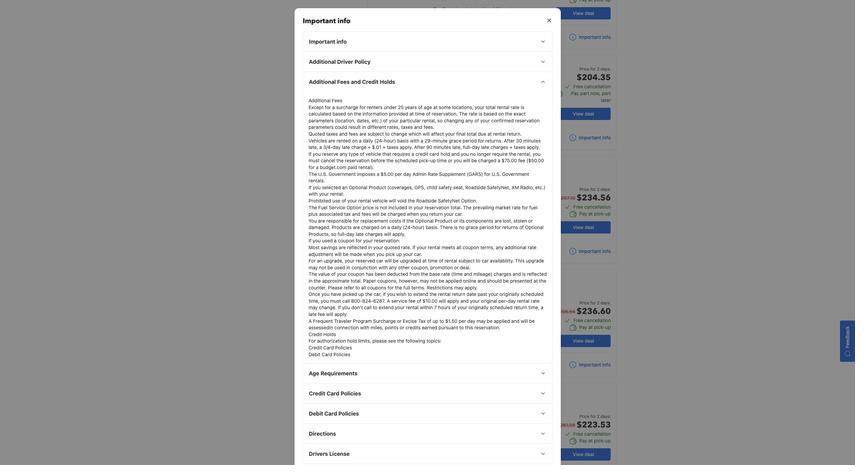 Task type: vqa. For each thing, say whether or not it's contained in the screenshot.
Age at the bottom of the page
yes



Task type: describe. For each thing, give the bounding box(es) containing it.
savings
[[321, 245, 338, 251]]

debit card policies button
[[303, 405, 553, 424]]

0 vertical spatial fees
[[349, 131, 358, 137]]

may down original
[[477, 319, 486, 324]]

5 seats for $234.56
[[442, 190, 458, 196]]

2 vertical spatial scheduled
[[490, 305, 513, 311]]

for down coupons, on the bottom left
[[388, 285, 394, 291]]

1 vertical spatial fees
[[362, 211, 371, 217]]

day down "cruze"
[[508, 298, 516, 304]]

rental up 'price'
[[358, 198, 371, 204]]

price for $295.54
[[580, 301, 590, 306]]

directions button
[[303, 425, 553, 444]]

1 view deal from the top
[[573, 10, 595, 16]]

rate right the market
[[512, 205, 521, 211]]

1 vertical spatial roadside
[[416, 198, 437, 204]]

coupons
[[367, 285, 386, 291]]

rate down promotion at the bottom right of page
[[441, 272, 450, 278]]

2 + from the left
[[383, 145, 386, 150]]

now,
[[591, 91, 601, 96]]

0 horizontal spatial originally
[[469, 305, 489, 311]]

0 horizontal spatial (24-
[[375, 138, 384, 144]]

seat,
[[453, 185, 464, 191]]

the right costs
[[407, 218, 414, 224]]

associated
[[319, 211, 343, 217]]

your left the final
[[445, 131, 455, 137]]

view deal for $261.98
[[573, 452, 595, 458]]

0 vertical spatial vehicle
[[366, 151, 381, 157]]

affect
[[431, 131, 444, 137]]

with down which
[[410, 138, 419, 144]]

pick- for $234.56
[[595, 211, 606, 217]]

you left don't
[[342, 305, 350, 311]]

at down years
[[410, 111, 414, 117]]

3 airport from the top
[[496, 221, 512, 226]]

important inside dropdown button
[[309, 39, 335, 45]]

pick- for $223.53
[[595, 439, 606, 444]]

0 vertical spatial minutes
[[523, 138, 541, 144]]

additional
[[505, 245, 527, 251]]

product card group containing $223.53
[[367, 383, 617, 466]]

free for $261.98
[[574, 432, 583, 438]]

price for 2 days: $295.54 $236.60
[[557, 301, 611, 318]]

0 vertical spatial subject
[[368, 131, 384, 137]]

you left the longer
[[461, 151, 469, 157]]

similar inside compact ford fiesta or similar
[[492, 404, 505, 409]]

intermediate for $236.60
[[433, 288, 476, 298]]

return.
[[507, 131, 522, 137]]

late down the rented
[[342, 145, 350, 150]]

view deal for $204.35
[[573, 111, 595, 117]]

0 vertical spatial time,
[[309, 298, 320, 304]]

2 horizontal spatial scheduled
[[521, 292, 544, 298]]

of up rates,
[[383, 118, 388, 124]]

day up the longer
[[472, 145, 480, 150]]

2 mileage from the top
[[464, 323, 481, 329]]

a left $295.54
[[541, 305, 544, 311]]

0 vertical spatial grace
[[449, 138, 462, 144]]

view for $204.35
[[573, 111, 584, 117]]

apply. up reservation:
[[393, 232, 406, 237]]

1 + from the left
[[368, 145, 371, 150]]

0 horizontal spatial must
[[309, 158, 320, 164]]

your down service
[[395, 305, 405, 311]]

if down rentals. on the top left of page
[[309, 185, 312, 191]]

0 vertical spatial if
[[403, 218, 405, 224]]

if right rate.
[[413, 245, 416, 251]]

0 vertical spatial per
[[395, 171, 402, 177]]

0 vertical spatial coupon
[[338, 238, 355, 244]]

holds inside dropdown button
[[380, 79, 395, 85]]

availability.
[[490, 258, 514, 264]]

you up supplement
[[454, 158, 462, 164]]

credits
[[406, 325, 421, 331]]

0 horizontal spatial hold
[[347, 339, 357, 344]]

view for $295.54
[[573, 339, 584, 344]]

0 horizontal spatial return
[[429, 211, 443, 217]]

fuel
[[530, 205, 538, 211]]

(coverages,
[[387, 185, 413, 191]]

prevailing
[[473, 205, 494, 211]]

fees.
[[424, 124, 435, 130]]

0 vertical spatial product
[[369, 185, 386, 191]]

1 horizontal spatial return
[[452, 292, 465, 298]]

debit inside dropdown button
[[309, 411, 323, 417]]

are right products
[[353, 225, 360, 231]]

1 important info button from the top
[[570, 34, 611, 41]]

1 part from the left
[[581, 91, 590, 96]]

for down due
[[478, 138, 484, 144]]

3 san francisco international airport button from the top
[[433, 221, 512, 227]]

1 airport from the top
[[496, 6, 512, 12]]

free for $257.10
[[574, 204, 583, 210]]

2 san francisco international airport button from the top
[[433, 107, 512, 113]]

1 horizontal spatial used
[[334, 265, 345, 271]]

within
[[420, 305, 433, 311]]

0 horizontal spatial fee
[[318, 312, 325, 318]]

the up wish
[[395, 285, 402, 291]]

age
[[424, 104, 432, 110]]

0 vertical spatial full-
[[463, 145, 472, 150]]

from
[[410, 272, 420, 278]]

any down locations,
[[466, 118, 473, 124]]

in right "included"
[[409, 205, 413, 211]]

0 vertical spatial scheduled
[[395, 158, 418, 164]]

1 vertical spatial must
[[330, 298, 341, 304]]

the up dates,
[[354, 111, 361, 117]]

0 vertical spatial reservation
[[515, 118, 540, 124]]

0 vertical spatial car.
[[455, 211, 463, 217]]

void
[[397, 198, 407, 204]]

2 government from the left
[[502, 171, 529, 177]]

budget.com
[[320, 165, 346, 170]]

rental left the 'meets'
[[428, 245, 440, 251]]

or up (time
[[454, 265, 459, 271]]

are left lost,
[[495, 218, 502, 224]]

4 important info button from the top
[[570, 362, 611, 369]]

1 for 1 large bag
[[442, 199, 444, 205]]

the up $75.00
[[509, 151, 516, 157]]

late up the longer
[[481, 145, 489, 150]]

1 vertical spatial per
[[459, 319, 466, 324]]

you left pick
[[377, 252, 385, 257]]

confirmed
[[491, 118, 514, 124]]

0 horizontal spatial etc.)
[[372, 118, 382, 124]]

0 horizontal spatial used
[[322, 238, 333, 244]]

1 based from the left
[[333, 111, 346, 117]]

rented
[[337, 138, 351, 144]]

1 deal from the top
[[585, 10, 595, 16]]

view deal button for $204.35
[[557, 108, 611, 120]]

additional for additional fees and credit holds
[[309, 79, 336, 85]]

international for third san francisco international airport button from the top
[[466, 221, 495, 226]]

pick
[[386, 252, 395, 257]]

points
[[385, 325, 399, 331]]

up up 800- at the left bottom of the page
[[358, 292, 364, 298]]

$10.00
[[423, 298, 438, 304]]

apply. up ($50.00
[[527, 145, 540, 150]]

0 horizontal spatial if
[[383, 292, 386, 298]]

the down upgrade
[[539, 278, 546, 284]]

deal for $261.98
[[585, 452, 595, 458]]

intermediate hyundai elantra or similar
[[433, 175, 527, 184]]

0 horizontal spatial hour)
[[384, 138, 396, 144]]

0 vertical spatial time
[[415, 111, 425, 117]]

at up coupon,
[[423, 258, 427, 264]]

0 horizontal spatial a
[[309, 319, 312, 324]]

1 vertical spatial after
[[414, 145, 425, 150]]

holds inside additional fees except for a surcharge for renters under 25 years of age at some locations, your total rental rate is calculated based on the information provided at time of reservation.  the rate is based on the exact parameters (location, dates, etc.) of your particular rental, so changing any of your confirmed reservation parameters could result in different rates, taxes and fees. quoted taxes and fees are subject to change which will affect your final total due at rental return. vehicles are rented on a daily (24-hour) basis with a 29-minute grace period for returns. after 30 minutes late, a 3/4-day late charge + $.01 + taxes apply.  after 90 minutes late, full-day late charges + taxes apply. if you reserve any type of vehicle that requires a credit card hold and you no longer require the rental, you must cancel the reservation before the scheduled pick-up time or you will be charged a $75.00 fee ($50.00 for a budget.com paid rental). the u.s. government imposes a $5.00 per day admin rate supplement (gars) for u.s. government rentals. if you selected an optional product (coverages, gps, child safety seat, roadside safetynet, xm radio, etc.) with your rental: prohibited use of your rental vehicle will void the roadside safetynet option. the fuel service option price is not included in your reservation total.  the prevailing market rate for fuel plus associated tax and fees will be charged when you return your car. you are responsible for replacement costs if the optional product or its components are lost, stolen or damaged.  products are charged on a daily (24-hour) basis.  there is no grace period for returns of optional products, so full-day late charges will apply. if you used a coupon for your reservation: most savings are reflected in your quoted rate.  if your rental meets all coupon terms, any additional rate adjustment will be made when you pick up your car. for an upgrade, your reserved car will be upgraded at time of rental subject to car availability.  this upgrade may not be used in conjunction with any other coupon, promotion or deal. the value of your coupon has been deducted from the base rate (time and mileage) charges and is reflected in the approximate total.  paper coupons, however, may not be applied online and should be presented at the counter.  please refer to all coupons for the full terms.  restrictions may apply. once you have picked up the car, if you wish to extend the rental return date past your originally scheduled time, you must call 800-824-6287.  a service fee of $10.00 will apply and your original per-day rental rate may change.  if you don't call to extend your rental within 7 hours of your originally scheduled return time, a late fee will apply. a frequent traveler program surcharge or excise tax of up to $1.50 per day may be applied and will be assessedin connection with miles, points or credits earned pursuant to this reservation. credit holds for authorization hold limits, please see the following topics: credit card policies debit card policies
[[323, 332, 336, 338]]

$257.10
[[558, 195, 576, 201]]

90
[[426, 145, 432, 150]]

don't
[[351, 305, 363, 311]]

additional driver policy
[[309, 59, 371, 65]]

1 view from the top
[[573, 10, 584, 16]]

you down products,
[[313, 238, 321, 244]]

surcharge
[[373, 319, 396, 324]]

important info for fourth important info button from the bottom
[[579, 34, 611, 40]]

1 vertical spatial time
[[437, 158, 447, 164]]

day up this
[[467, 319, 475, 324]]

up down card on the top of page
[[430, 158, 436, 164]]

base
[[430, 272, 440, 278]]

past
[[478, 292, 487, 298]]

cancel
[[321, 158, 335, 164]]

or inside intermediate hyundai elantra or similar
[[509, 177, 513, 182]]

up up earned
[[433, 319, 438, 324]]

drivers license button
[[303, 445, 553, 465]]

product card group containing $204.35
[[367, 55, 617, 150]]

late up frequent
[[309, 312, 317, 318]]

fees for except
[[332, 98, 342, 104]]

1 government from the left
[[329, 171, 356, 177]]

pick- inside additional fees except for a surcharge for renters under 25 years of age at some locations, your total rental rate is calculated based on the information provided at time of reservation.  the rate is based on the exact parameters (location, dates, etc.) of your particular rental, so changing any of your confirmed reservation parameters could result in different rates, taxes and fees. quoted taxes and fees are subject to change which will affect your final total due at rental return. vehicles are rented on a daily (24-hour) basis with a 29-minute grace period for returns. after 30 minutes late, a 3/4-day late charge + $.01 + taxes apply.  after 90 minutes late, full-day late charges + taxes apply. if you reserve any type of vehicle that requires a credit card hold and you no longer require the rental, you must cancel the reservation before the scheduled pick-up time or you will be charged a $75.00 fee ($50.00 for a budget.com paid rental). the u.s. government imposes a $5.00 per day admin rate supplement (gars) for u.s. government rentals. if you selected an optional product (coverages, gps, child safety seat, roadside safetynet, xm radio, etc.) with your rental: prohibited use of your rental vehicle will void the roadside safetynet option. the fuel service option price is not included in your reservation total.  the prevailing market rate for fuel plus associated tax and fees will be charged when you return your car. you are responsible for replacement costs if the optional product or its components are lost, stolen or damaged.  products are charged on a daily (24-hour) basis.  there is no grace period for returns of optional products, so full-day late charges will apply. if you used a coupon for your reservation: most savings are reflected in your quoted rate.  if your rental meets all coupon terms, any additional rate adjustment will be made when you pick up your car. for an upgrade, your reserved car will be upgraded at time of rental subject to car availability.  this upgrade may not be used in conjunction with any other coupon, promotion or deal. the value of your coupon has been deducted from the base rate (time and mileage) charges and is reflected in the approximate total.  paper coupons, however, may not be applied online and should be presented at the counter.  please refer to all coupons for the full terms.  restrictions may apply. once you have picked up the car, if you wish to extend the rental return date past your originally scheduled time, you must call 800-824-6287.  a service fee of $10.00 will apply and your original per-day rental rate may change.  if you don't call to extend your rental within 7 hours of your originally scheduled return time, a late fee will apply. a frequent traveler program surcharge or excise tax of up to $1.50 per day may be applied and will be assessedin connection with miles, points or credits earned pursuant to this reservation. credit holds for authorization hold limits, please see the following topics: credit card policies debit card policies
[[419, 158, 430, 164]]

0 horizontal spatial charged
[[361, 225, 379, 231]]

1 for 1 small bag
[[502, 199, 504, 205]]

for inside price for 2 days: $257.10 $234.56
[[591, 187, 596, 192]]

coupons,
[[377, 278, 398, 284]]

charge
[[351, 145, 367, 150]]

safetynet
[[438, 198, 460, 204]]

1 horizontal spatial reflected
[[527, 272, 547, 278]]

5 seats for $236.60
[[442, 304, 458, 309]]

of down charge
[[360, 151, 364, 157]]

4 airport from the top
[[496, 334, 512, 340]]

2 horizontal spatial optional
[[525, 225, 544, 231]]

1 vertical spatial subject
[[459, 258, 475, 264]]

automatic for $236.60
[[502, 304, 524, 309]]

1 vertical spatial vehicle
[[372, 198, 388, 204]]

0 horizontal spatial reservation.
[[432, 111, 458, 117]]

0 vertical spatial originally
[[500, 292, 520, 298]]

the down the option. on the top right
[[463, 205, 472, 211]]

of up approximate
[[331, 272, 336, 278]]

rate down presented
[[531, 298, 540, 304]]

0 vertical spatial no
[[470, 151, 476, 157]]

price
[[363, 205, 374, 211]]

tax
[[344, 211, 351, 217]]

license
[[329, 452, 350, 458]]

1 horizontal spatial grace
[[466, 225, 478, 231]]

apply. down basis
[[400, 145, 413, 150]]

0 vertical spatial when
[[407, 211, 419, 217]]

0 horizontal spatial total.
[[351, 278, 362, 284]]

1 horizontal spatial a
[[387, 298, 390, 304]]

cancellation for $295.54
[[585, 318, 611, 324]]

credit down the authorization
[[309, 345, 322, 351]]

you up ($50.00
[[533, 151, 541, 157]]

3/4-
[[323, 145, 333, 150]]

1 vertical spatial product
[[435, 218, 452, 224]]

0 horizontal spatial rental,
[[422, 118, 436, 124]]

cruze
[[498, 290, 509, 295]]

presented
[[510, 278, 532, 284]]

1 late, from the left
[[309, 145, 318, 150]]

0 vertical spatial an
[[342, 185, 348, 191]]

1 horizontal spatial after
[[504, 138, 515, 144]]

vehicles
[[309, 138, 327, 144]]

0 vertical spatial hold
[[441, 151, 450, 157]]

if down vehicles
[[309, 151, 312, 157]]

2 for $295.54
[[597, 301, 600, 306]]

supplied by rc - avis image
[[374, 360, 395, 371]]

or up points
[[397, 319, 402, 324]]

for right (gars)
[[485, 171, 491, 177]]

1 san francisco international airport shuttle bus from the top
[[433, 107, 512, 120]]

you down counter.
[[322, 292, 330, 298]]

a down vehicles
[[319, 145, 322, 150]]

0 vertical spatial reflected
[[347, 245, 367, 251]]

credit down policy
[[362, 79, 379, 85]]

rental).
[[359, 165, 374, 170]]

1 vertical spatial so
[[331, 232, 336, 237]]

imposes
[[357, 171, 376, 177]]

requirements
[[321, 371, 358, 377]]

1 vertical spatial full-
[[338, 232, 347, 237]]

1 horizontal spatial (24-
[[403, 225, 413, 231]]

you left wish
[[387, 292, 395, 298]]

earned
[[422, 325, 437, 331]]

0 horizontal spatial reservation
[[345, 158, 370, 164]]

29-
[[425, 138, 433, 144]]

a down require
[[498, 158, 500, 164]]

fees for and
[[337, 79, 350, 85]]

feedback
[[845, 327, 851, 349]]

tax
[[418, 319, 426, 324]]

product card group containing $234.56
[[367, 156, 617, 264]]

provided
[[389, 111, 408, 117]]

2 vertical spatial time
[[428, 258, 438, 264]]

0 horizontal spatial no
[[459, 225, 465, 231]]

seats for $234.56
[[446, 190, 458, 196]]

2 for $261.98
[[597, 415, 600, 420]]

pick- for $236.60
[[595, 325, 606, 331]]

picked
[[343, 292, 357, 298]]

2 vertical spatial coupon
[[348, 272, 365, 278]]

0 vertical spatial roadside
[[466, 185, 486, 191]]

2 based from the left
[[484, 111, 497, 117]]

0 vertical spatial call
[[342, 298, 350, 304]]

feedback button
[[841, 321, 856, 363]]

you down rentals. on the top left of page
[[313, 185, 321, 191]]

1 vertical spatial coupon
[[463, 245, 479, 251]]

1 horizontal spatial reservation.
[[475, 325, 501, 331]]

important for fourth important info button from the top
[[579, 362, 602, 368]]

the down coupon,
[[421, 272, 428, 278]]

debit card policies
[[309, 411, 359, 417]]

info inside dropdown button
[[337, 39, 347, 45]]

0 vertical spatial charges
[[491, 145, 508, 150]]

for left the returns
[[495, 225, 501, 231]]

at right age
[[433, 104, 438, 110]]

debit inside additional fees except for a surcharge for renters under 25 years of age at some locations, your total rental rate is calculated based on the information provided at time of reservation.  the rate is based on the exact parameters (location, dates, etc.) of your particular rental, so changing any of your confirmed reservation parameters could result in different rates, taxes and fees. quoted taxes and fees are subject to change which will affect your final total due at rental return. vehicles are rented on a daily (24-hour) basis with a 29-minute grace period for returns. after 30 minutes late, a 3/4-day late charge + $.01 + taxes apply.  after 90 minutes late, full-day late charges + taxes apply. if you reserve any type of vehicle that requires a credit card hold and you no longer require the rental, you must cancel the reservation before the scheduled pick-up time or you will be charged a $75.00 fee ($50.00 for a budget.com paid rental). the u.s. government imposes a $5.00 per day admin rate supplement (gars) for u.s. government rentals. if you selected an optional product (coverages, gps, child safety seat, roadside safetynet, xm radio, etc.) with your rental: prohibited use of your rental vehicle will void the roadside safetynet option. the fuel service option price is not included in your reservation total.  the prevailing market rate for fuel plus associated tax and fees will be charged when you return your car. you are responsible for replacement costs if the optional product or its components are lost, stolen or damaged.  products are charged on a daily (24-hour) basis.  there is no grace period for returns of optional products, so full-day late charges will apply. if you used a coupon for your reservation: most savings are reflected in your quoted rate.  if your rental meets all coupon terms, any additional rate adjustment will be made when you pick up your car. for an upgrade, your reserved car will be upgraded at time of rental subject to car availability.  this upgrade may not be used in conjunction with any other coupon, promotion or deal. the value of your coupon has been deducted from the base rate (time and mileage) charges and is reflected in the approximate total.  paper coupons, however, may not be applied online and should be presented at the counter.  please refer to all coupons for the full terms.  restrictions may apply. once you have picked up the car, if you wish to extend the rental return date past your originally scheduled time, you must call 800-824-6287.  a service fee of $10.00 will apply and your original per-day rental rate may change.  if you don't call to extend your rental within 7 hours of your originally scheduled return time, a late fee will apply. a frequent traveler program surcharge or excise tax of up to $1.50 per day may be applied and will be assessedin connection with miles, points or credits earned pursuant to this reservation. credit holds for authorization hold limits, please see the following topics: credit card policies debit card policies
[[309, 352, 320, 358]]

view deal for $257.10
[[573, 225, 595, 231]]

rental up returns. at the top of page
[[493, 131, 506, 137]]

free cancellation for $261.98
[[574, 432, 611, 438]]

the right the see
[[397, 339, 404, 344]]

0 vertical spatial all
[[457, 245, 462, 251]]

1 vertical spatial an
[[317, 258, 322, 264]]

full
[[404, 285, 410, 291]]

1 view deal button from the top
[[557, 7, 611, 19]]

quoted
[[384, 245, 400, 251]]

your up rates,
[[389, 118, 399, 124]]

2 horizontal spatial charged
[[478, 158, 497, 164]]

1 vertical spatial period
[[480, 225, 494, 231]]

san for third san francisco international airport button from the top
[[433, 221, 442, 226]]

your down apply
[[458, 305, 467, 311]]

longer
[[477, 151, 491, 157]]

2 airport from the top
[[496, 107, 512, 113]]

to down full
[[408, 292, 412, 298]]

shuttle for $236.60
[[433, 342, 447, 347]]

in down dates,
[[362, 124, 366, 130]]

rate
[[428, 171, 438, 177]]

your down rate.
[[403, 252, 413, 257]]

0 vertical spatial fee
[[518, 158, 525, 164]]

to right refer
[[356, 285, 360, 291]]

promotion
[[430, 265, 453, 271]]

the up counter.
[[314, 278, 321, 284]]

1 vertical spatial charges
[[365, 232, 383, 237]]

policy
[[355, 59, 371, 65]]

1 for from the top
[[309, 258, 316, 264]]

are up 3/4-
[[328, 138, 335, 144]]

for left renters
[[360, 104, 366, 110]]

free cancellation for $295.54
[[574, 318, 611, 324]]

in down made
[[346, 265, 350, 271]]

1 horizontal spatial so
[[438, 118, 443, 124]]

0 horizontal spatial minutes
[[434, 145, 451, 150]]

price for $261.98
[[580, 415, 590, 420]]

1 horizontal spatial hour)
[[413, 225, 425, 231]]

for up made
[[356, 238, 362, 244]]

stolen
[[514, 218, 527, 224]]

option
[[347, 205, 361, 211]]

0 vertical spatial daily
[[363, 138, 373, 144]]

any left type
[[340, 151, 348, 157]]

option.
[[461, 198, 478, 204]]

up right pick
[[396, 252, 402, 257]]

2 francisco from the top
[[443, 107, 465, 113]]

1 horizontal spatial fee
[[409, 298, 416, 304]]

except
[[309, 104, 324, 110]]

($50.00
[[527, 158, 544, 164]]

you down vehicles
[[313, 151, 321, 157]]

once
[[309, 292, 320, 298]]

or inside intermediate chevrolet cruze or similar
[[510, 290, 514, 295]]

of down stolen
[[520, 225, 524, 231]]

intermediate chevrolet cruze or similar
[[433, 288, 528, 298]]

important info button
[[303, 32, 553, 52]]

0 horizontal spatial total
[[467, 131, 477, 137]]

free for $204.35
[[574, 84, 583, 89]]

deal for $204.35
[[585, 111, 595, 117]]

with down program
[[360, 325, 369, 331]]

may down once
[[309, 305, 318, 311]]

however,
[[399, 278, 419, 284]]

1 u.s. from the left
[[318, 171, 327, 177]]

age requirements button
[[303, 364, 553, 384]]

view for $257.10
[[573, 225, 584, 231]]

you
[[309, 218, 317, 224]]

drivers
[[309, 452, 328, 458]]

credit down age
[[309, 391, 325, 397]]

2 vertical spatial not
[[430, 278, 438, 284]]

small
[[505, 199, 517, 205]]

at right presented
[[534, 278, 538, 284]]

elantra
[[495, 177, 508, 182]]

rental up 'confirmed'
[[497, 104, 510, 110]]

1 bus from the top
[[448, 114, 456, 120]]

meets
[[442, 245, 455, 251]]

of down age
[[426, 111, 431, 117]]

2 vertical spatial charges
[[494, 272, 512, 278]]

3 important info button from the top
[[570, 248, 611, 255]]

returns
[[502, 225, 518, 231]]

1 shuttle from the top
[[433, 114, 447, 120]]

1 unlimited from the top
[[442, 209, 463, 215]]

2 important info button from the top
[[570, 135, 611, 141]]

for inside the price for 2 days: $295.54 $236.60
[[591, 301, 596, 306]]

1 horizontal spatial applied
[[494, 319, 510, 324]]

additional fees and credit holds
[[309, 79, 395, 85]]

price for $204.35
[[580, 67, 590, 72]]

free for $295.54
[[574, 318, 583, 324]]

1 vertical spatial not
[[319, 265, 326, 271]]

1 horizontal spatial optional
[[415, 218, 434, 224]]

1 vertical spatial etc.)
[[536, 185, 546, 191]]

0 vertical spatial total.
[[451, 205, 462, 211]]

of right use
[[342, 198, 346, 204]]

may down 'adjustment'
[[309, 265, 318, 271]]

your down gps,
[[414, 205, 424, 211]]

connection
[[334, 325, 359, 331]]

important for 2nd important info button from the bottom
[[579, 249, 602, 254]]

rate.
[[401, 245, 411, 251]]

up down $234.56
[[606, 211, 611, 217]]

for up rentals. on the top left of page
[[309, 165, 315, 170]]

2 unlimited mileage from the top
[[442, 323, 481, 329]]



Task type: locate. For each thing, give the bounding box(es) containing it.
1 vertical spatial reflected
[[527, 272, 547, 278]]

seats for $236.60
[[446, 304, 458, 309]]

product card group containing $236.60
[[367, 270, 617, 378]]

3 price from the top
[[580, 301, 590, 306]]

you
[[313, 151, 321, 157], [461, 151, 469, 157], [533, 151, 541, 157], [454, 158, 462, 164], [313, 185, 321, 191], [420, 211, 428, 217], [313, 238, 321, 244], [377, 252, 385, 257], [322, 292, 330, 298], [387, 292, 395, 298], [321, 298, 329, 304], [342, 305, 350, 311]]

for
[[591, 67, 596, 72], [325, 104, 331, 110], [360, 104, 366, 110], [478, 138, 484, 144], [309, 165, 315, 170], [485, 171, 491, 177], [591, 187, 596, 192], [522, 205, 528, 211], [353, 218, 359, 224], [495, 225, 501, 231], [356, 238, 362, 244], [388, 285, 394, 291], [591, 301, 596, 306], [591, 415, 596, 420]]

days: inside price for 2 days: $257.10 $234.56
[[601, 187, 611, 192]]

after
[[504, 138, 515, 144], [414, 145, 425, 150]]

pay for $261.98
[[580, 439, 588, 444]]

rate down locations,
[[469, 111, 478, 117]]

0 horizontal spatial time,
[[309, 298, 320, 304]]

applied down (time
[[446, 278, 462, 284]]

san francisco international airport shuttle bus for $236.60
[[433, 334, 512, 347]]

2 bag from the left
[[519, 199, 527, 205]]

late, down the final
[[453, 145, 462, 150]]

international for first san francisco international airport button from the bottom of the page
[[466, 334, 495, 340]]

1 horizontal spatial fees
[[362, 211, 371, 217]]

2 inside price for 2 days: $204.35
[[597, 67, 600, 72]]

or right fiesta
[[487, 404, 491, 409]]

2 horizontal spatial not
[[430, 278, 438, 284]]

days: for $204.35
[[601, 67, 611, 72]]

1 car from the left
[[376, 258, 383, 264]]

1 left small
[[502, 199, 504, 205]]

product card group
[[367, 0, 617, 50], [367, 55, 617, 150], [367, 156, 617, 264], [367, 270, 617, 378], [367, 383, 617, 466]]

4 international from the top
[[466, 334, 495, 340]]

4 view deal button from the top
[[557, 335, 611, 348]]

1 pay at pick-up from the top
[[580, 211, 611, 217]]

1 horizontal spatial time,
[[529, 305, 540, 311]]

the up budget.com
[[337, 158, 344, 164]]

miles,
[[371, 325, 384, 331]]

2 unlimited from the top
[[442, 323, 463, 329]]

price inside the price for 2 days: $295.54 $236.60
[[580, 301, 590, 306]]

2 horizontal spatial reservation
[[515, 118, 540, 124]]

1 san from the top
[[433, 6, 442, 12]]

terms.
[[412, 285, 426, 291]]

different
[[367, 124, 386, 130]]

there
[[440, 225, 453, 231]]

when down "included"
[[407, 211, 419, 217]]

taxes down 30 at the top right of page
[[514, 145, 526, 150]]

pay
[[571, 91, 579, 96], [580, 211, 588, 217], [580, 325, 588, 331], [580, 439, 588, 444]]

0 horizontal spatial based
[[333, 111, 346, 117]]

bus for $234.56
[[448, 228, 456, 233]]

1 horizontal spatial per
[[459, 319, 466, 324]]

for inside price for 2 days: $204.35
[[591, 67, 596, 72]]

your right rate.
[[417, 245, 427, 251]]

pay at pick-up for $234.56
[[580, 211, 611, 217]]

0 horizontal spatial roadside
[[416, 198, 437, 204]]

in up reserved
[[368, 245, 372, 251]]

you up basis.
[[420, 211, 428, 217]]

1 horizontal spatial hold
[[441, 151, 450, 157]]

free
[[574, 84, 583, 89], [574, 204, 583, 210], [574, 318, 583, 324], [574, 432, 583, 438]]

important info for third important info button from the bottom
[[579, 135, 611, 141]]

2 automatic from the top
[[502, 304, 524, 309]]

1 horizontal spatial part
[[602, 91, 611, 96]]

1 vertical spatial car.
[[414, 252, 422, 257]]

shuttle up the 'meets'
[[433, 228, 447, 233]]

1 vertical spatial rental,
[[518, 151, 532, 157]]

is right there
[[454, 225, 458, 231]]

price inside price for 2 days: $261.98 $223.53
[[580, 415, 590, 420]]

reflected
[[347, 245, 367, 251], [527, 272, 547, 278]]

2 vertical spatial san francisco international airport shuttle bus
[[433, 334, 512, 347]]

1 horizontal spatial charged
[[388, 211, 406, 217]]

1 vertical spatial for
[[309, 339, 316, 344]]

5 seats
[[442, 190, 458, 196], [442, 304, 458, 309]]

0 horizontal spatial u.s.
[[318, 171, 327, 177]]

for inside price for 2 days: $261.98 $223.53
[[591, 415, 596, 420]]

adjustment
[[309, 252, 333, 257]]

1 vertical spatial fee
[[409, 298, 416, 304]]

total left due
[[467, 131, 477, 137]]

your up option
[[347, 198, 357, 204]]

days: inside price for 2 days: $204.35
[[601, 67, 611, 72]]

3 view from the top
[[573, 225, 584, 231]]

1 cancellation from the top
[[585, 84, 611, 89]]

(time
[[451, 272, 463, 278]]

1 vertical spatial seats
[[446, 304, 458, 309]]

free cancellation down $234.56
[[574, 204, 611, 210]]

3 san from the top
[[433, 221, 442, 226]]

1 product card group from the top
[[367, 0, 617, 50]]

please
[[372, 339, 387, 344]]

based up 'confirmed'
[[484, 111, 497, 117]]

taxes down the particular
[[401, 124, 413, 130]]

and inside 'additional fees and credit holds' dropdown button
[[351, 79, 361, 85]]

days: up the "$236.60"
[[601, 301, 611, 306]]

before
[[371, 158, 385, 164]]

1 vertical spatial parameters
[[309, 124, 334, 130]]

shuttle for $234.56
[[433, 228, 447, 233]]

car,
[[374, 292, 382, 298]]

be
[[472, 158, 477, 164], [381, 211, 386, 217], [343, 252, 349, 257], [393, 258, 399, 264], [328, 265, 333, 271], [439, 278, 444, 284], [503, 278, 509, 284], [487, 319, 493, 324], [529, 319, 535, 324]]

free cancellation for $204.35
[[574, 84, 611, 89]]

rate up exact
[[511, 104, 520, 110]]

charges up require
[[491, 145, 508, 150]]

time, down once
[[309, 298, 320, 304]]

supplied by thrifty image
[[374, 133, 395, 143]]

days: for $257.10
[[601, 187, 611, 192]]

5 view deal button from the top
[[557, 449, 611, 461]]

4 cancellation from the top
[[585, 432, 611, 438]]

0 vertical spatial extend
[[413, 292, 428, 298]]

service
[[391, 298, 407, 304]]

debit up age
[[309, 352, 320, 358]]

paper
[[363, 278, 376, 284]]

the up 824-
[[365, 292, 372, 298]]

fuel
[[318, 205, 328, 211]]

1 vertical spatial reservation
[[345, 158, 370, 164]]

important info for 2nd important info button from the bottom
[[579, 249, 611, 254]]

7
[[434, 305, 437, 311]]

0 horizontal spatial government
[[329, 171, 356, 177]]

fees down result
[[349, 131, 358, 137]]

similar for $234.56
[[515, 177, 527, 182]]

pay inside pay part now, part later
[[571, 91, 579, 96]]

view deal button
[[557, 7, 611, 19], [557, 108, 611, 120], [557, 222, 611, 234], [557, 335, 611, 348], [557, 449, 611, 461]]

bag for 1 small bag
[[519, 199, 527, 205]]

safety
[[439, 185, 452, 191]]

deal for $295.54
[[585, 339, 595, 344]]

1 horizontal spatial based
[[484, 111, 497, 117]]

price for 2 days: $257.10 $234.56
[[558, 187, 611, 204]]

1 vertical spatial shuttle
[[433, 228, 447, 233]]

0 horizontal spatial all
[[361, 285, 366, 291]]

1 vertical spatial similar
[[515, 290, 528, 295]]

824-
[[362, 298, 373, 304]]

all down paper
[[361, 285, 366, 291]]

3 francisco from the top
[[443, 221, 465, 226]]

1 vertical spatial bus
[[448, 228, 456, 233]]

are down result
[[360, 131, 366, 137]]

view deal button for $257.10
[[557, 222, 611, 234]]

san inside button
[[433, 6, 442, 12]]

pay for $295.54
[[580, 325, 588, 331]]

3 view deal button from the top
[[557, 222, 611, 234]]

1 vertical spatial 5 seats
[[442, 304, 458, 309]]

0 vertical spatial optional
[[349, 185, 367, 191]]

topics:
[[427, 339, 442, 344]]

excise
[[403, 319, 417, 324]]

1 horizontal spatial car
[[482, 258, 489, 264]]

san francisco international airport shuttle bus for $234.56
[[433, 221, 512, 233]]

view for $261.98
[[573, 452, 584, 458]]

2 international from the top
[[466, 107, 495, 113]]

4 price from the top
[[580, 415, 590, 420]]

deal.
[[460, 265, 471, 271]]

3 + from the left
[[510, 145, 513, 150]]

2 vertical spatial additional
[[309, 98, 331, 104]]

authorization
[[317, 339, 346, 344]]

debit up directions
[[309, 411, 323, 417]]

per
[[395, 171, 402, 177], [459, 319, 466, 324]]

fees inside additional fees except for a surcharge for renters under 25 years of age at some locations, your total rental rate is calculated based on the information provided at time of reservation.  the rate is based on the exact parameters (location, dates, etc.) of your particular rental, so changing any of your confirmed reservation parameters could result in different rates, taxes and fees. quoted taxes and fees are subject to change which will affect your final total due at rental return. vehicles are rented on a daily (24-hour) basis with a 29-minute grace period for returns. after 30 minutes late, a 3/4-day late charge + $.01 + taxes apply.  after 90 minutes late, full-day late charges + taxes apply. if you reserve any type of vehicle that requires a credit card hold and you no longer require the rental, you must cancel the reservation before the scheduled pick-up time or you will be charged a $75.00 fee ($50.00 for a budget.com paid rental). the u.s. government imposes a $5.00 per day admin rate supplement (gars) for u.s. government rentals. if you selected an optional product (coverages, gps, child safety seat, roadside safetynet, xm radio, etc.) with your rental: prohibited use of your rental vehicle will void the roadside safetynet option. the fuel service option price is not included in your reservation total.  the prevailing market rate for fuel plus associated tax and fees will be charged when you return your car. you are responsible for replacement costs if the optional product or its components are lost, stolen or damaged.  products are charged on a daily (24-hour) basis.  there is no grace period for returns of optional products, so full-day late charges will apply. if you used a coupon for your reservation: most savings are reflected in your quoted rate.  if your rental meets all coupon terms, any additional rate adjustment will be made when you pick up your car. for an upgrade, your reserved car will be upgraded at time of rental subject to car availability.  this upgrade may not be used in conjunction with any other coupon, promotion or deal. the value of your coupon has been deducted from the base rate (time and mileage) charges and is reflected in the approximate total.  paper coupons, however, may not be applied online and should be presented at the counter.  please refer to all coupons for the full terms.  restrictions may apply. once you have picked up the car, if you wish to extend the rental return date past your originally scheduled time, you must call 800-824-6287.  a service fee of $10.00 will apply and your original per-day rental rate may change.  if you don't call to extend your rental within 7 hours of your originally scheduled return time, a late fee will apply. a frequent traveler program surcharge or excise tax of up to $1.50 per day may be applied and will be assessedin connection with miles, points or credits earned pursuant to this reservation. credit holds for authorization hold limits, please see the following topics: credit card policies debit card policies
[[332, 98, 342, 104]]

view deal button for $261.98
[[557, 449, 611, 461]]

bag right the large
[[459, 199, 467, 205]]

pay for $204.35
[[571, 91, 579, 96]]

u.s. up safetynet,
[[492, 171, 501, 177]]

return up apply
[[452, 292, 465, 298]]

fees
[[349, 131, 358, 137], [362, 211, 371, 217]]

3 product card group from the top
[[367, 156, 617, 264]]

2 view deal button from the top
[[557, 108, 611, 120]]

on up 'confirmed'
[[499, 111, 504, 117]]

the up rentals. on the top left of page
[[309, 171, 317, 177]]

1 unlimited mileage from the top
[[442, 209, 481, 215]]

fees up surcharge
[[332, 98, 342, 104]]

based
[[333, 111, 346, 117], [484, 111, 497, 117]]

time down card on the top of page
[[437, 158, 447, 164]]

1 horizontal spatial 1
[[502, 199, 504, 205]]

originally down original
[[469, 305, 489, 311]]

international
[[466, 6, 495, 12], [466, 107, 495, 113], [466, 221, 495, 226], [466, 334, 495, 340]]

fee up frequent
[[318, 312, 325, 318]]

1 mileage from the top
[[464, 209, 481, 215]]

or up "xm" on the top
[[509, 177, 513, 182]]

2 view deal from the top
[[573, 111, 595, 117]]

important info inside important info dropdown button
[[309, 39, 347, 45]]

1 vertical spatial fees
[[332, 98, 342, 104]]

coupon down products
[[338, 238, 355, 244]]

4 days: from the top
[[601, 415, 611, 420]]

pay down the price for 2 days: $295.54 $236.60
[[580, 325, 588, 331]]

your down made
[[345, 258, 355, 264]]

0 horizontal spatial after
[[414, 145, 425, 150]]

additional inside additional fees except for a surcharge for renters under 25 years of age at some locations, your total rental rate is calculated based on the information provided at time of reservation.  the rate is based on the exact parameters (location, dates, etc.) of your particular rental, so changing any of your confirmed reservation parameters could result in different rates, taxes and fees. quoted taxes and fees are subject to change which will affect your final total due at rental return. vehicles are rented on a daily (24-hour) basis with a 29-minute grace period for returns. after 30 minutes late, a 3/4-day late charge + $.01 + taxes apply.  after 90 minutes late, full-day late charges + taxes apply. if you reserve any type of vehicle that requires a credit card hold and you no longer require the rental, you must cancel the reservation before the scheduled pick-up time or you will be charged a $75.00 fee ($50.00 for a budget.com paid rental). the u.s. government imposes a $5.00 per day admin rate supplement (gars) for u.s. government rentals. if you selected an optional product (coverages, gps, child safety seat, roadside safetynet, xm radio, etc.) with your rental: prohibited use of your rental vehicle will void the roadside safetynet option. the fuel service option price is not included in your reservation total.  the prevailing market rate for fuel plus associated tax and fees will be charged when you return your car. you are responsible for replacement costs if the optional product or its components are lost, stolen or damaged.  products are charged on a daily (24-hour) basis.  there is no grace period for returns of optional products, so full-day late charges will apply. if you used a coupon for your reservation: most savings are reflected in your quoted rate.  if your rental meets all coupon terms, any additional rate adjustment will be made when you pick up your car. for an upgrade, your reserved car will be upgraded at time of rental subject to car availability.  this upgrade may not be used in conjunction with any other coupon, promotion or deal. the value of your coupon has been deducted from the base rate (time and mileage) charges and is reflected in the approximate total.  paper coupons, however, may not be applied online and should be presented at the counter.  please refer to all coupons for the full terms.  restrictions may apply. once you have picked up the car, if you wish to extend the rental return date past your originally scheduled time, you must call 800-824-6287.  a service fee of $10.00 will apply and your original per-day rental rate may change.  if you don't call to extend your rental within 7 hours of your originally scheduled return time, a late fee will apply. a frequent traveler program surcharge or excise tax of up to $1.50 per day may be applied and will be assessedin connection with miles, points or credits earned pursuant to this reservation. credit holds for authorization hold limits, please see the following topics: credit card policies debit card policies
[[309, 98, 331, 104]]

day down products
[[347, 232, 355, 237]]

1 horizontal spatial not
[[380, 205, 387, 211]]

on up charge
[[352, 138, 358, 144]]

days: for $261.98
[[601, 415, 611, 420]]

1 vertical spatial holds
[[323, 332, 336, 338]]

hour)
[[384, 138, 396, 144], [413, 225, 425, 231]]

0 vertical spatial period
[[463, 138, 477, 144]]

this
[[465, 325, 473, 331]]

at down the "$236.60"
[[589, 325, 593, 331]]

1 intermediate from the top
[[433, 175, 476, 184]]

2 inside price for 2 days: $257.10 $234.56
[[597, 187, 600, 192]]

2 intermediate from the top
[[433, 288, 476, 298]]

total up 'confirmed'
[[486, 104, 496, 110]]

supplied by rc - budget image
[[374, 247, 395, 257]]

4 san francisco international airport button from the top
[[433, 334, 512, 340]]

part left now, at the top of the page
[[581, 91, 590, 96]]

1 vertical spatial hold
[[347, 339, 357, 344]]

1 automatic from the top
[[502, 190, 524, 196]]

free down the price for 2 days: $295.54 $236.60
[[574, 318, 583, 324]]

automatic for $234.56
[[502, 190, 524, 196]]

free cancellation down $223.53
[[574, 432, 611, 438]]

pay at pick-up for $223.53
[[580, 439, 611, 444]]

mileage)
[[474, 272, 493, 278]]

2 inside price for 2 days: $261.98 $223.53
[[597, 415, 600, 420]]

minutes
[[523, 138, 541, 144], [434, 145, 451, 150]]

0 vertical spatial shuttle
[[433, 114, 447, 120]]

will
[[423, 131, 430, 137], [463, 158, 470, 164], [389, 198, 396, 204], [372, 211, 380, 217], [384, 232, 391, 237], [335, 252, 342, 257], [385, 258, 392, 264], [439, 298, 446, 304], [326, 312, 333, 318], [521, 319, 528, 324]]

days: inside price for 2 days: $261.98 $223.53
[[601, 415, 611, 420]]

0 horizontal spatial bag
[[459, 199, 467, 205]]

1 2 from the top
[[597, 67, 600, 72]]

days: inside the price for 2 days: $295.54 $236.60
[[601, 301, 611, 306]]

age
[[309, 371, 319, 377]]

applied
[[446, 278, 462, 284], [494, 319, 510, 324]]

3 free from the top
[[574, 318, 583, 324]]

minute
[[433, 138, 448, 144]]

debit
[[309, 352, 320, 358], [309, 411, 323, 417]]

san francisco international airport shuttle bus
[[433, 107, 512, 120], [433, 221, 512, 233], [433, 334, 512, 347]]

price inside price for 2 days: $257.10 $234.56
[[580, 187, 590, 192]]

0 horizontal spatial part
[[581, 91, 590, 96]]

later
[[601, 97, 611, 103]]

4 francisco from the top
[[443, 334, 465, 340]]

1 vertical spatial debit
[[309, 411, 323, 417]]

4 san from the top
[[433, 334, 442, 340]]

similar
[[515, 177, 527, 182], [515, 290, 528, 295], [492, 404, 505, 409]]

1 horizontal spatial if
[[403, 218, 405, 224]]

a up assessedin
[[309, 319, 312, 324]]

reservation down type
[[345, 158, 370, 164]]

1 large bag
[[442, 199, 467, 205]]

view deal
[[573, 10, 595, 16], [573, 111, 595, 117], [573, 225, 595, 231], [573, 339, 595, 344], [573, 452, 595, 458]]

4 view from the top
[[573, 339, 584, 344]]

free cancellation for $257.10
[[574, 204, 611, 210]]

2 vertical spatial optional
[[525, 225, 544, 231]]

+
[[368, 145, 371, 150], [383, 145, 386, 150], [510, 145, 513, 150]]

free up pay part now, part later
[[574, 84, 583, 89]]

0 horizontal spatial applied
[[446, 278, 462, 284]]

5 for $234.56
[[442, 190, 445, 196]]

upgrade,
[[324, 258, 344, 264]]

for left fuel
[[522, 205, 528, 211]]

a up charge
[[359, 138, 362, 144]]

0 vertical spatial etc.)
[[372, 118, 382, 124]]

view deal button for $295.54
[[557, 335, 611, 348]]

a left $5.00
[[377, 171, 379, 177]]

product card group containing san francisco international airport
[[367, 0, 617, 50]]

san for first san francisco international airport button from the bottom of the page
[[433, 334, 442, 340]]

cancellation
[[585, 84, 611, 89], [585, 204, 611, 210], [585, 318, 611, 324], [585, 432, 611, 438]]

pay for $257.10
[[580, 211, 588, 217]]

taxes down could on the left of the page
[[326, 131, 338, 137]]

0 horizontal spatial optional
[[349, 185, 367, 191]]

days: up $204.35
[[601, 67, 611, 72]]

2 u.s. from the left
[[492, 171, 501, 177]]

reserve
[[322, 151, 339, 157]]

$295.54
[[557, 309, 576, 315]]

terms,
[[481, 245, 495, 251]]

price inside price for 2 days: $204.35
[[580, 67, 590, 72]]

1 vertical spatial (24-
[[403, 225, 413, 231]]

international for third san francisco international airport button from the bottom of the page
[[466, 107, 495, 113]]

chevrolet
[[478, 290, 496, 295]]

0 vertical spatial so
[[438, 118, 443, 124]]

san for third san francisco international airport button from the bottom of the page
[[433, 107, 442, 113]]

2 san francisco international airport shuttle bus from the top
[[433, 221, 512, 233]]

0 horizontal spatial when
[[363, 252, 375, 257]]

late down the replacement
[[356, 232, 364, 237]]

1 vertical spatial call
[[364, 305, 372, 311]]

2 price from the top
[[580, 187, 590, 192]]

requires
[[393, 151, 410, 157]]

similar inside intermediate chevrolet cruze or similar
[[515, 290, 528, 295]]

+ left $.01
[[368, 145, 371, 150]]

2 vertical spatial return
[[514, 305, 527, 311]]

costs
[[389, 218, 401, 224]]

made
[[350, 252, 362, 257]]

1 vertical spatial additional
[[309, 79, 336, 85]]

3 bus from the top
[[448, 342, 456, 347]]

similar inside intermediate hyundai elantra or similar
[[515, 177, 527, 182]]

your up original
[[489, 292, 498, 298]]

1 francisco from the top
[[443, 6, 465, 12]]

important
[[303, 16, 336, 26], [579, 34, 602, 40], [309, 39, 335, 45], [579, 135, 602, 141], [579, 249, 602, 254], [579, 362, 602, 368]]

1 horizontal spatial all
[[457, 245, 462, 251]]

2 pay at pick-up from the top
[[580, 325, 611, 331]]

based up (location,
[[333, 111, 346, 117]]

2 5 seats from the top
[[442, 304, 458, 309]]

bus for $236.60
[[448, 342, 456, 347]]

been
[[375, 272, 386, 278]]

bag for 1 large bag
[[459, 199, 467, 205]]

1 horizontal spatial bag
[[519, 199, 527, 205]]

time,
[[309, 298, 320, 304], [529, 305, 540, 311]]

car. up upgraded
[[414, 252, 422, 257]]

$234.56
[[577, 193, 611, 204]]

credit
[[362, 79, 379, 85], [309, 332, 322, 338], [309, 345, 322, 351], [309, 391, 325, 397]]

pick- down $223.53
[[595, 439, 606, 444]]

1 international from the top
[[466, 6, 495, 12]]

charges down the replacement
[[365, 232, 383, 237]]

francisco
[[443, 6, 465, 12], [443, 107, 465, 113], [443, 221, 465, 226], [443, 334, 465, 340]]

0 vertical spatial 5
[[442, 190, 445, 196]]

drivers license
[[309, 452, 350, 458]]

if
[[309, 151, 312, 157], [309, 185, 312, 191], [309, 238, 312, 244], [413, 245, 416, 251], [338, 305, 341, 311]]

2 bus from the top
[[448, 228, 456, 233]]

approximate
[[322, 278, 350, 284]]

0 horizontal spatial subject
[[368, 131, 384, 137]]

1 vertical spatial san francisco international airport shuttle bus
[[433, 221, 512, 233]]

renters
[[367, 104, 383, 110]]

replacement
[[361, 218, 388, 224]]

exact
[[514, 111, 526, 117]]

2 product card group from the top
[[367, 55, 617, 150]]

2 5 from the top
[[442, 304, 445, 309]]

dates,
[[357, 118, 371, 124]]

2 part from the left
[[602, 91, 611, 96]]

5 view from the top
[[573, 452, 584, 458]]

days: for $295.54
[[601, 301, 611, 306]]

2 car from the left
[[482, 258, 489, 264]]

3 2 from the top
[[597, 301, 600, 306]]

deducted
[[387, 272, 408, 278]]

1 horizontal spatial extend
[[413, 292, 428, 298]]

2 inside the price for 2 days: $295.54 $236.60
[[597, 301, 600, 306]]

0 horizontal spatial daily
[[363, 138, 373, 144]]

damaged.
[[309, 225, 331, 231]]

international inside button
[[466, 6, 495, 12]]

2 for $257.10
[[597, 187, 600, 192]]

$.01
[[372, 145, 381, 150]]

unlimited left this
[[442, 323, 463, 329]]

important for fourth important info button from the bottom
[[579, 34, 602, 40]]

4 product card group from the top
[[367, 270, 617, 378]]

for down option
[[353, 218, 359, 224]]

deal for $257.10
[[585, 225, 595, 231]]

2 free from the top
[[574, 204, 583, 210]]

0 horizontal spatial fees
[[349, 131, 358, 137]]

for up $223.53
[[591, 415, 596, 420]]

0 vertical spatial san francisco international airport shuttle bus
[[433, 107, 512, 120]]

important info for fourth important info button from the top
[[579, 362, 611, 368]]

2 up the "$236.60"
[[597, 301, 600, 306]]

restrictions
[[427, 285, 453, 291]]

age requirements
[[309, 371, 358, 377]]

1 horizontal spatial government
[[502, 171, 529, 177]]

5 for $236.60
[[442, 304, 445, 309]]

2 cancellation from the top
[[585, 204, 611, 210]]

pay at pick-up
[[580, 211, 611, 217], [580, 325, 611, 331], [580, 439, 611, 444]]

4 2 from the top
[[597, 415, 600, 420]]

0 vertical spatial return
[[429, 211, 443, 217]]

0 horizontal spatial per
[[395, 171, 402, 177]]

please
[[328, 285, 343, 291]]

2 for from the top
[[309, 339, 316, 344]]

pay at pick-up for $236.60
[[580, 325, 611, 331]]

has
[[366, 272, 374, 278]]

5 view deal from the top
[[573, 452, 595, 458]]

cancellation for $257.10
[[585, 204, 611, 210]]

1 horizontal spatial reservation
[[425, 205, 450, 211]]

time up promotion at the bottom right of page
[[428, 258, 438, 264]]

after up credit
[[414, 145, 425, 150]]

2 late, from the left
[[453, 145, 462, 150]]

2 seats from the top
[[446, 304, 458, 309]]

up down the "$236.60"
[[606, 325, 611, 331]]

0 horizontal spatial holds
[[323, 332, 336, 338]]

any up deducted
[[389, 265, 397, 271]]

1 free from the top
[[574, 84, 583, 89]]

fees inside dropdown button
[[337, 79, 350, 85]]

of up promotion at the bottom right of page
[[439, 258, 443, 264]]

a up savings
[[334, 238, 337, 244]]

0 vertical spatial total
[[486, 104, 496, 110]]

so up affect
[[438, 118, 443, 124]]

30
[[516, 138, 522, 144]]

4 free cancellation from the top
[[574, 432, 611, 438]]

cancellation for $204.35
[[585, 84, 611, 89]]

1 horizontal spatial total
[[486, 104, 496, 110]]

1 days: from the top
[[601, 67, 611, 72]]

0 vertical spatial reservation.
[[432, 111, 458, 117]]

2 days: from the top
[[601, 187, 611, 192]]

service
[[329, 205, 345, 211]]

3 view deal from the top
[[573, 225, 595, 231]]

san francisco international airport
[[433, 6, 512, 12]]

1 vertical spatial automatic
[[502, 304, 524, 309]]

3 days: from the top
[[601, 301, 611, 306]]

3 cancellation from the top
[[585, 318, 611, 324]]

1 vertical spatial extend
[[379, 305, 394, 311]]

1 bag from the left
[[459, 199, 467, 205]]

rate up upgrade
[[528, 245, 537, 251]]

1 horizontal spatial holds
[[380, 79, 395, 85]]

1 san francisco international airport button from the top
[[433, 6, 512, 12]]

3 deal from the top
[[585, 225, 595, 231]]

cancellation for $261.98
[[585, 432, 611, 438]]

1 vertical spatial no
[[459, 225, 465, 231]]

3 free cancellation from the top
[[574, 318, 611, 324]]

0 horizontal spatial car.
[[414, 252, 422, 257]]

when up reserved
[[363, 252, 375, 257]]

reservation. down some on the right
[[432, 111, 458, 117]]

1 1 from the left
[[442, 199, 444, 205]]

supplied by rc - alamo image
[[374, 32, 395, 42]]

important info dialog
[[286, 0, 569, 466]]

intermediate for $234.56
[[433, 175, 476, 184]]

rental,
[[422, 118, 436, 124], [518, 151, 532, 157]]

in
[[362, 124, 366, 130], [409, 205, 413, 211], [368, 245, 372, 251], [346, 265, 350, 271], [309, 278, 312, 284]]

0 vertical spatial a
[[387, 298, 390, 304]]

particular
[[400, 118, 421, 124]]

products,
[[309, 232, 330, 237]]

rate
[[511, 104, 520, 110], [469, 111, 478, 117], [512, 205, 521, 211], [528, 245, 537, 251], [441, 272, 450, 278], [531, 298, 540, 304]]

0 vertical spatial unlimited
[[442, 209, 463, 215]]

3 shuttle from the top
[[433, 342, 447, 347]]

4 deal from the top
[[585, 339, 595, 344]]

any right terms,
[[496, 245, 504, 251]]

2 parameters from the top
[[309, 124, 334, 130]]

with up been
[[379, 265, 388, 271]]

2 1 from the left
[[502, 199, 504, 205]]

basis.
[[426, 225, 439, 231]]

pick-
[[419, 158, 430, 164], [595, 211, 606, 217], [595, 325, 606, 331], [595, 439, 606, 444]]

price for $257.10
[[580, 187, 590, 192]]

charged down the replacement
[[361, 225, 379, 231]]

2 san from the top
[[433, 107, 442, 113]]

call down picked
[[342, 298, 350, 304]]

2 for $204.35
[[597, 67, 600, 72]]

reflected down upgrade
[[527, 272, 547, 278]]

holds
[[380, 79, 395, 85], [323, 332, 336, 338]]

if right costs
[[403, 218, 405, 224]]

government down budget.com
[[329, 171, 356, 177]]

no down its
[[459, 225, 465, 231]]

1 horizontal spatial an
[[342, 185, 348, 191]]

additional for additional driver policy
[[309, 59, 336, 65]]

to left this
[[460, 325, 464, 331]]

1 price from the top
[[580, 67, 590, 72]]

so down products
[[331, 232, 336, 237]]

3 pay at pick-up from the top
[[580, 439, 611, 444]]

or inside compact ford fiesta or similar
[[487, 404, 491, 409]]

1 parameters from the top
[[309, 118, 334, 124]]

day left admin
[[403, 171, 411, 177]]

important for third important info button from the bottom
[[579, 135, 602, 141]]

apply. up date
[[465, 285, 478, 291]]

returns.
[[486, 138, 503, 144]]

view deal for $295.54
[[573, 339, 595, 344]]

similar for $236.60
[[515, 290, 528, 295]]



